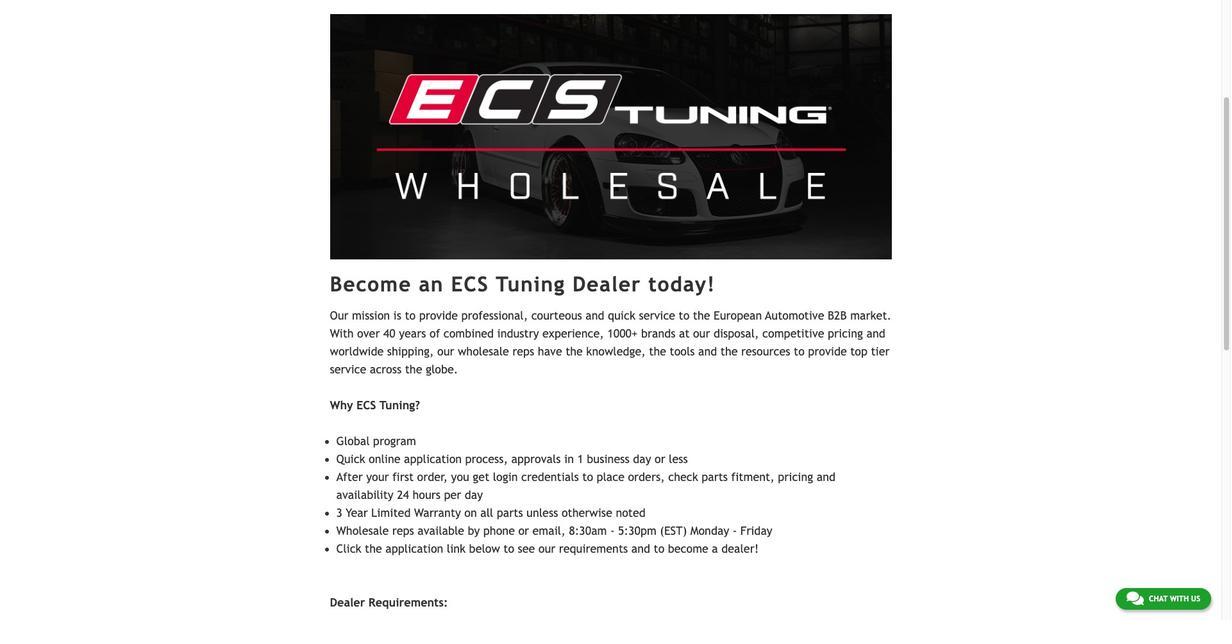 Task type: describe. For each thing, give the bounding box(es) containing it.
with
[[330, 327, 354, 340]]

place
[[597, 470, 625, 484]]

1 horizontal spatial or
[[655, 453, 666, 466]]

the down disposal,
[[721, 345, 738, 358]]

wholesale
[[336, 524, 389, 538]]

less
[[669, 453, 688, 466]]

the down experience,
[[566, 345, 583, 358]]

1 vertical spatial our
[[437, 345, 454, 358]]

become
[[668, 542, 709, 556]]

fitment,
[[732, 470, 775, 484]]

1 horizontal spatial service
[[639, 309, 675, 322]]

noted
[[616, 506, 646, 520]]

warranty
[[414, 506, 461, 520]]

process,
[[465, 453, 508, 466]]

an
[[419, 272, 444, 296]]

across
[[370, 363, 402, 376]]

european
[[714, 309, 762, 322]]

on
[[465, 506, 477, 520]]

chat with us link
[[1116, 589, 1212, 611]]

years
[[399, 327, 426, 340]]

courteous
[[532, 309, 582, 322]]

to down 1 on the left bottom of page
[[583, 470, 593, 484]]

first
[[392, 470, 414, 484]]

to down the competitive
[[794, 345, 805, 358]]

0 vertical spatial day
[[633, 453, 651, 466]]

become an ecs tuning dealer today!
[[330, 272, 716, 296]]

0 horizontal spatial ecs
[[357, 399, 376, 412]]

1 vertical spatial application
[[386, 542, 443, 556]]

1 - from the left
[[611, 524, 615, 538]]

shipping,
[[387, 345, 434, 358]]

disposal,
[[714, 327, 759, 340]]

our mission is to provide professional, courteous and quick service to the european automotive b2b market. with over 40 years of combined industry experience, 1000+ brands at our disposal, competitive pricing and worldwide shipping, our wholesale reps have the knowledge, the tools and the resources to provide top tier service across the globe.
[[330, 309, 892, 376]]

phone
[[483, 524, 515, 538]]

today!
[[649, 272, 716, 296]]

globe.
[[426, 363, 458, 376]]

mission
[[352, 309, 390, 322]]

quick
[[336, 453, 365, 466]]

to right is
[[405, 309, 416, 322]]

email,
[[533, 524, 566, 538]]

3
[[336, 506, 342, 520]]

you
[[451, 470, 469, 484]]

why
[[330, 399, 353, 412]]

global program quick online application process, approvals in 1 business day or less after your first order, you get login credentials to place orders, check parts fitment, pricing and availability 24 hours per day 3 year limited warranty on all parts unless otherwise noted wholesale reps available by phone or email, 8:30am - 5:30pm (est) monday - friday click the application link below to see our requirements and to become a dealer!
[[336, 435, 836, 556]]

tuning
[[496, 272, 566, 296]]

0 vertical spatial application
[[404, 453, 462, 466]]

reps inside our mission is to provide professional, courteous and quick service to the european automotive b2b market. with over 40 years of combined industry experience, 1000+ brands at our disposal, competitive pricing and worldwide shipping, our wholesale reps have the knowledge, the tools and the resources to provide top tier service across the globe.
[[513, 345, 535, 358]]

available
[[418, 524, 464, 538]]

the inside global program quick online application process, approvals in 1 business day or less after your first order, you get login credentials to place orders, check parts fitment, pricing and availability 24 hours per day 3 year limited warranty on all parts unless otherwise noted wholesale reps available by phone or email, 8:30am - 5:30pm (est) monday - friday click the application link below to see our requirements and to become a dealer!
[[365, 542, 382, 556]]

dealer!
[[722, 542, 759, 556]]

0 vertical spatial dealer
[[573, 272, 641, 296]]

why ecs tuning?
[[330, 399, 420, 412]]

tier
[[871, 345, 890, 358]]

tuning?
[[380, 399, 420, 412]]

40
[[383, 327, 396, 340]]

reps inside global program quick online application process, approvals in 1 business day or less after your first order, you get login credentials to place orders, check parts fitment, pricing and availability 24 hours per day 3 year limited warranty on all parts unless otherwise noted wholesale reps available by phone or email, 8:30am - 5:30pm (est) monday - friday click the application link below to see our requirements and to become a dealer!
[[392, 524, 414, 538]]

24
[[397, 488, 409, 502]]

industry
[[497, 327, 539, 340]]

8:30am
[[569, 524, 607, 538]]

1 vertical spatial day
[[465, 488, 483, 502]]

link
[[447, 542, 466, 556]]

approvals
[[512, 453, 561, 466]]

order,
[[417, 470, 448, 484]]

requirements
[[559, 542, 628, 556]]

per
[[444, 488, 461, 502]]

2 - from the left
[[733, 524, 737, 538]]

program
[[373, 435, 416, 448]]

unless
[[527, 506, 558, 520]]

become
[[330, 272, 412, 296]]

chat with us
[[1149, 595, 1201, 604]]

the down the brands
[[649, 345, 666, 358]]

in
[[564, 453, 574, 466]]

the left european
[[693, 309, 710, 322]]

our inside global program quick online application process, approvals in 1 business day or less after your first order, you get login credentials to place orders, check parts fitment, pricing and availability 24 hours per day 3 year limited warranty on all parts unless otherwise noted wholesale reps available by phone or email, 8:30am - 5:30pm (est) monday - friday click the application link below to see our requirements and to become a dealer!
[[539, 542, 556, 556]]



Task type: locate. For each thing, give the bounding box(es) containing it.
0 horizontal spatial pricing
[[778, 470, 813, 484]]

orders,
[[628, 470, 665, 484]]

1 vertical spatial pricing
[[778, 470, 813, 484]]

us
[[1191, 595, 1201, 604]]

quick
[[608, 309, 636, 322]]

application up order,
[[404, 453, 462, 466]]

all
[[481, 506, 493, 520]]

0 horizontal spatial day
[[465, 488, 483, 502]]

parts
[[702, 470, 728, 484], [497, 506, 523, 520]]

ecs right why
[[357, 399, 376, 412]]

to up at
[[679, 309, 690, 322]]

5:30pm
[[618, 524, 657, 538]]

comments image
[[1127, 591, 1144, 607]]

experience,
[[543, 327, 604, 340]]

1 vertical spatial dealer
[[330, 596, 365, 610]]

get
[[473, 470, 490, 484]]

online
[[369, 453, 401, 466]]

otherwise
[[562, 506, 612, 520]]

0 vertical spatial our
[[693, 327, 710, 340]]

availability
[[336, 488, 394, 502]]

1000+
[[608, 327, 638, 340]]

day up 'orders,'
[[633, 453, 651, 466]]

0 vertical spatial service
[[639, 309, 675, 322]]

pricing down b2b
[[828, 327, 863, 340]]

0 horizontal spatial parts
[[497, 506, 523, 520]]

business
[[587, 453, 630, 466]]

0 vertical spatial ecs
[[451, 272, 489, 296]]

our
[[693, 327, 710, 340], [437, 345, 454, 358], [539, 542, 556, 556]]

0 vertical spatial pricing
[[828, 327, 863, 340]]

1 horizontal spatial ecs
[[451, 272, 489, 296]]

1 vertical spatial service
[[330, 363, 366, 376]]

our
[[330, 309, 349, 322]]

our right at
[[693, 327, 710, 340]]

parts right check
[[702, 470, 728, 484]]

tools
[[670, 345, 695, 358]]

wholesale
[[458, 345, 509, 358]]

1 horizontal spatial provide
[[808, 345, 847, 358]]

pricing right fitment,
[[778, 470, 813, 484]]

automotive
[[765, 309, 824, 322]]

1 vertical spatial parts
[[497, 506, 523, 520]]

over
[[357, 327, 380, 340]]

1 vertical spatial provide
[[808, 345, 847, 358]]

1 horizontal spatial dealer
[[573, 272, 641, 296]]

service
[[639, 309, 675, 322], [330, 363, 366, 376]]

chat
[[1149, 595, 1168, 604]]

or
[[655, 453, 666, 466], [519, 524, 529, 538]]

provide left top at the bottom right of the page
[[808, 345, 847, 358]]

0 horizontal spatial or
[[519, 524, 529, 538]]

provide up the of
[[419, 309, 458, 322]]

dealer up quick
[[573, 272, 641, 296]]

your
[[366, 470, 389, 484]]

reps down industry
[[513, 345, 535, 358]]

monday
[[691, 524, 729, 538]]

with
[[1170, 595, 1189, 604]]

a
[[712, 542, 718, 556]]

our down email,
[[539, 542, 556, 556]]

1 vertical spatial reps
[[392, 524, 414, 538]]

by
[[468, 524, 480, 538]]

2 horizontal spatial our
[[693, 327, 710, 340]]

or up see
[[519, 524, 529, 538]]

1 horizontal spatial pricing
[[828, 327, 863, 340]]

0 vertical spatial parts
[[702, 470, 728, 484]]

combined
[[444, 327, 494, 340]]

ecs right an
[[451, 272, 489, 296]]

0 vertical spatial or
[[655, 453, 666, 466]]

1
[[578, 453, 584, 466]]

at
[[679, 327, 690, 340]]

is
[[394, 309, 402, 322]]

0 horizontal spatial reps
[[392, 524, 414, 538]]

0 vertical spatial reps
[[513, 345, 535, 358]]

1 horizontal spatial our
[[539, 542, 556, 556]]

to
[[405, 309, 416, 322], [679, 309, 690, 322], [794, 345, 805, 358], [583, 470, 593, 484], [504, 542, 514, 556], [654, 542, 665, 556]]

1 horizontal spatial parts
[[702, 470, 728, 484]]

hours
[[413, 488, 441, 502]]

0 horizontal spatial provide
[[419, 309, 458, 322]]

1 vertical spatial or
[[519, 524, 529, 538]]

provide
[[419, 309, 458, 322], [808, 345, 847, 358]]

dealer requirements:
[[330, 596, 448, 610]]

the down shipping,
[[405, 363, 422, 376]]

b2b
[[828, 309, 847, 322]]

service up the brands
[[639, 309, 675, 322]]

to left see
[[504, 542, 514, 556]]

- right 8:30am
[[611, 524, 615, 538]]

- up dealer! at right bottom
[[733, 524, 737, 538]]

pricing inside global program quick online application process, approvals in 1 business day or less after your first order, you get login credentials to place orders, check parts fitment, pricing and availability 24 hours per day 3 year limited warranty on all parts unless otherwise noted wholesale reps available by phone or email, 8:30am - 5:30pm (est) monday - friday click the application link below to see our requirements and to become a dealer!
[[778, 470, 813, 484]]

check
[[668, 470, 698, 484]]

global
[[336, 435, 370, 448]]

knowledge,
[[586, 345, 646, 358]]

ecs
[[451, 272, 489, 296], [357, 399, 376, 412]]

our up globe.
[[437, 345, 454, 358]]

login
[[493, 470, 518, 484]]

parts up phone
[[497, 506, 523, 520]]

to down (est)
[[654, 542, 665, 556]]

(est)
[[660, 524, 687, 538]]

1 horizontal spatial -
[[733, 524, 737, 538]]

requirements:
[[369, 596, 448, 610]]

after
[[336, 470, 363, 484]]

application down available
[[386, 542, 443, 556]]

limited
[[371, 506, 411, 520]]

0 horizontal spatial -
[[611, 524, 615, 538]]

day
[[633, 453, 651, 466], [465, 488, 483, 502]]

2 vertical spatial our
[[539, 542, 556, 556]]

day up on
[[465, 488, 483, 502]]

dealer down click
[[330, 596, 365, 610]]

friday
[[741, 524, 773, 538]]

application
[[404, 453, 462, 466], [386, 542, 443, 556]]

resources
[[741, 345, 791, 358]]

year
[[346, 506, 368, 520]]

see
[[518, 542, 535, 556]]

top
[[851, 345, 868, 358]]

0 horizontal spatial service
[[330, 363, 366, 376]]

pricing inside our mission is to provide professional, courteous and quick service to the european automotive b2b market. with over 40 years of combined industry experience, 1000+ brands at our disposal, competitive pricing and worldwide shipping, our wholesale reps have the knowledge, the tools and the resources to provide top tier service across the globe.
[[828, 327, 863, 340]]

worldwide
[[330, 345, 384, 358]]

dealer
[[573, 272, 641, 296], [330, 596, 365, 610]]

of
[[430, 327, 440, 340]]

and
[[586, 309, 605, 322], [867, 327, 886, 340], [698, 345, 717, 358], [817, 470, 836, 484], [632, 542, 650, 556]]

or left 'less'
[[655, 453, 666, 466]]

the
[[693, 309, 710, 322], [566, 345, 583, 358], [649, 345, 666, 358], [721, 345, 738, 358], [405, 363, 422, 376], [365, 542, 382, 556]]

1 vertical spatial ecs
[[357, 399, 376, 412]]

0 horizontal spatial dealer
[[330, 596, 365, 610]]

0 vertical spatial provide
[[419, 309, 458, 322]]

have
[[538, 345, 562, 358]]

brands
[[641, 327, 676, 340]]

reps down limited
[[392, 524, 414, 538]]

reps
[[513, 345, 535, 358], [392, 524, 414, 538]]

1 horizontal spatial reps
[[513, 345, 535, 358]]

click
[[336, 542, 362, 556]]

service down worldwide
[[330, 363, 366, 376]]

the down wholesale
[[365, 542, 382, 556]]

competitive
[[763, 327, 825, 340]]

professional,
[[461, 309, 528, 322]]

1 horizontal spatial day
[[633, 453, 651, 466]]

credentials
[[522, 470, 579, 484]]

market.
[[851, 309, 892, 322]]

0 horizontal spatial our
[[437, 345, 454, 358]]



Task type: vqa. For each thing, say whether or not it's contained in the screenshot.
111.99 Lifetime
no



